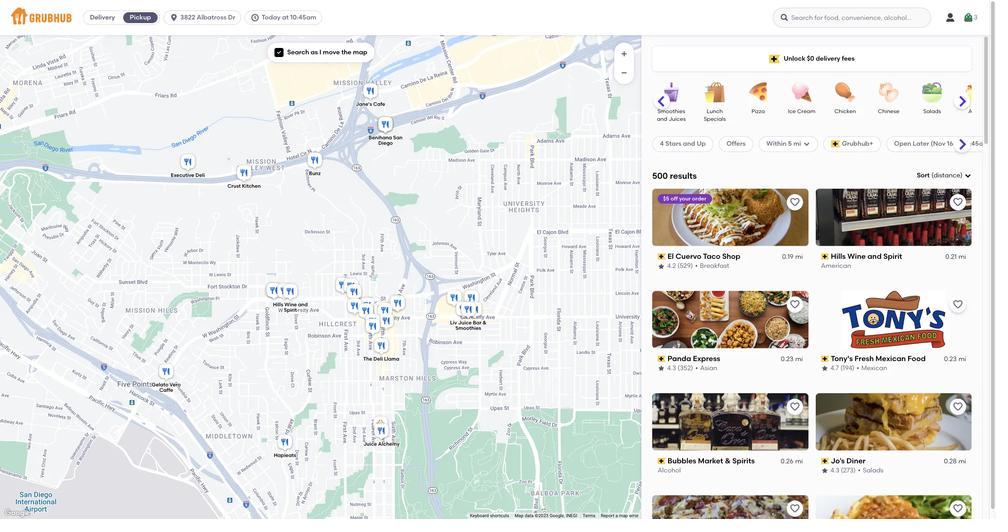 Task type: locate. For each thing, give the bounding box(es) containing it.
none field containing sort
[[917, 171, 972, 181]]

crust kitchen image
[[235, 164, 253, 184]]

1 0.23 from the left
[[781, 356, 794, 363]]

$5 off your order
[[663, 196, 707, 202]]

grubhub plus flag logo image for grubhub+
[[831, 141, 840, 148]]

today at 10:45am button
[[245, 10, 326, 25]]

tony's fresh mexican food logo image
[[842, 291, 945, 349]]

subscription pass image up american
[[821, 254, 829, 260]]

1 vertical spatial hills
[[273, 302, 283, 308]]

0 vertical spatial spirit
[[884, 252, 903, 261]]

1 vertical spatial juice
[[364, 442, 377, 448]]

save this restaurant image for 'panda express logo'
[[790, 299, 800, 310]]

report a map error
[[601, 514, 639, 519]]

1 horizontal spatial &
[[725, 457, 731, 466]]

save this restaurant image for jo's diner logo
[[953, 402, 964, 413]]

4.3 for panda express
[[667, 365, 676, 373]]

specials
[[704, 116, 726, 123]]

0 vertical spatial juice
[[458, 320, 472, 326]]

0 vertical spatial wine
[[848, 252, 866, 261]]

el cuervo taco shop image
[[334, 276, 352, 296]]

& right bar
[[483, 320, 487, 326]]

juice alchemy image
[[372, 422, 391, 442]]

1 0.23 mi from the left
[[781, 356, 803, 363]]

ice
[[788, 108, 796, 115]]

hills up american
[[831, 252, 846, 261]]

market
[[698, 457, 724, 466]]

and
[[657, 116, 668, 123], [683, 140, 696, 148], [868, 252, 882, 261], [298, 302, 308, 308]]

search
[[287, 48, 309, 56]]

hills wine and spirit down jo's diner 'icon'
[[273, 302, 308, 313]]

1 horizontal spatial smoothies
[[658, 108, 685, 115]]

4 stars and up
[[660, 140, 706, 148]]

• down panda express
[[696, 365, 698, 373]]

roots bowls image
[[455, 300, 473, 320]]

american
[[821, 263, 852, 270]]

lunch specials
[[704, 108, 726, 123]]

mexican up • mexican
[[876, 355, 906, 363]]

1 horizontal spatial 0.23
[[944, 356, 957, 363]]

at inside 'button'
[[282, 14, 289, 21]]

deli right executive on the top left
[[196, 172, 205, 178]]

0 vertical spatial asian
[[969, 108, 983, 115]]

grubhub plus flag logo image left grubhub+
[[831, 141, 840, 148]]

tony's
[[831, 355, 853, 363]]

save this restaurant button for fiori's pizza logo
[[787, 501, 803, 518]]

• right (194)
[[857, 365, 860, 373]]

1 vertical spatial subscription pass image
[[821, 459, 829, 465]]

• for diner
[[858, 467, 861, 475]]

0 vertical spatial hills wine and spirit
[[831, 252, 903, 261]]

0.23 mi for panda express
[[781, 356, 803, 363]]

bubbles market & spirits logo image
[[653, 394, 809, 451]]

• down diner
[[858, 467, 861, 475]]

smoothies up juices at the top right
[[658, 108, 685, 115]]

0 vertical spatial 4.3
[[667, 365, 676, 373]]

0.26 mi
[[781, 458, 803, 466]]

subscription pass image left tony's
[[821, 356, 829, 363]]

breakfast
[[700, 263, 730, 270]]

4.3 down jo's
[[831, 467, 840, 475]]

10:45am
[[290, 14, 316, 21]]

mexican down the tony's fresh mexican food
[[862, 365, 888, 373]]

& left the spirits
[[725, 457, 731, 466]]

0 horizontal spatial wine
[[285, 302, 297, 308]]

4
[[660, 140, 664, 148]]

hapieats
[[274, 453, 296, 459]]

within
[[767, 140, 787, 148]]

and down hills wine and spirit logo
[[868, 252, 882, 261]]

0.26
[[781, 458, 794, 466]]

0 horizontal spatial hills wine and spirit
[[273, 302, 308, 313]]

salads
[[924, 108, 941, 115], [863, 467, 884, 475]]

tony's fresh mexican food
[[831, 355, 926, 363]]

jo's diner
[[831, 457, 866, 466]]

(273)
[[841, 467, 856, 475]]

1 vertical spatial hills wine and spirit
[[273, 302, 308, 313]]

1 horizontal spatial subscription pass image
[[821, 459, 829, 465]]

1 vertical spatial wine
[[285, 302, 297, 308]]

panda express image
[[342, 277, 360, 297]]

save this restaurant image for bubbles market & spirits logo on the bottom right of the page
[[790, 402, 800, 413]]

deli right the
[[374, 357, 383, 362]]

0 horizontal spatial 4.3
[[667, 365, 676, 373]]

ice cream image
[[786, 82, 818, 102]]

grubhub plus flag logo image for unlock $0 delivery fees
[[770, 55, 780, 63]]

asian down asian 'image'
[[969, 108, 983, 115]]

subscription pass image left panda
[[658, 356, 666, 363]]

1 vertical spatial smoothies
[[456, 326, 481, 331]]

fresh
[[855, 355, 874, 363]]

star icon image left 4.2
[[658, 263, 665, 270]]

$5
[[663, 196, 670, 202]]

jane's cafe image
[[362, 82, 380, 102]]

star icon image left "4.7"
[[821, 365, 829, 373]]

0 horizontal spatial smoothies
[[456, 326, 481, 331]]

star icon image left 4.3 (273)
[[821, 468, 829, 475]]

papi's cantina image
[[376, 302, 394, 322]]

salads image
[[917, 82, 948, 102]]

wine inside hills wine and spirit
[[285, 302, 297, 308]]

and left up in the right top of the page
[[683, 140, 696, 148]]

juices
[[669, 116, 686, 123]]

minus icon image
[[620, 68, 629, 77]]

today
[[262, 14, 281, 21]]

subscription pass image for el cuervo taco shop
[[658, 254, 666, 260]]

terms link
[[583, 514, 596, 519]]

0 vertical spatial at
[[282, 14, 289, 21]]

mexican
[[876, 355, 906, 363], [862, 365, 888, 373]]

el
[[668, 252, 674, 261]]

subscription pass image for jo's diner
[[821, 459, 829, 465]]

jo's diner image
[[265, 282, 283, 302]]

search as i move the map
[[287, 48, 368, 56]]

star icon image for jo's diner
[[821, 468, 829, 475]]

0 horizontal spatial at
[[282, 14, 289, 21]]

0 horizontal spatial 0.23 mi
[[781, 356, 803, 363]]

0 vertical spatial mexican
[[876, 355, 906, 363]]

0.23 mi
[[781, 356, 803, 363], [944, 356, 967, 363]]

1 horizontal spatial hills
[[831, 252, 846, 261]]

save this restaurant image for tony's fresh mexican food logo
[[953, 299, 964, 310]]

map region
[[0, 0, 754, 520]]

shortcuts
[[490, 514, 509, 519]]

Search for food, convenience, alcohol... search field
[[773, 8, 932, 28]]

spirit down hills wine and spirit icon
[[284, 307, 297, 313]]

1 vertical spatial &
[[725, 457, 731, 466]]

sort
[[917, 172, 930, 179]]

0 horizontal spatial spirit
[[284, 307, 297, 313]]

save this restaurant button for jo's diner logo
[[950, 399, 967, 415]]

subscription pass image left jo's
[[821, 459, 829, 465]]

5
[[788, 140, 792, 148]]

0.19
[[782, 253, 794, 261]]

hills down jo's diner 'icon'
[[273, 302, 283, 308]]

map
[[515, 514, 524, 519]]

deli
[[196, 172, 205, 178], [374, 357, 383, 362]]

0 horizontal spatial deli
[[196, 172, 205, 178]]

keyboard shortcuts button
[[470, 513, 509, 520]]

chinese
[[878, 108, 900, 115]]

0 vertical spatial grubhub plus flag logo image
[[770, 55, 780, 63]]

asian image
[[960, 82, 992, 102]]

spirit down hills wine and spirit logo
[[884, 252, 903, 261]]

diner
[[847, 457, 866, 466]]

None field
[[917, 171, 972, 181]]

delivery
[[816, 55, 841, 62]]

map right the
[[353, 48, 368, 56]]

0 vertical spatial deli
[[196, 172, 205, 178]]

2 0.23 mi from the left
[[944, 356, 967, 363]]

save this restaurant button
[[787, 194, 803, 211], [950, 194, 967, 211], [787, 297, 803, 313], [950, 297, 967, 313], [787, 399, 803, 415], [950, 399, 967, 415], [787, 501, 803, 518], [950, 501, 967, 518]]

gelato vero caffe image
[[157, 363, 175, 383]]

subscription pass image
[[658, 254, 666, 260], [821, 254, 829, 260], [821, 356, 829, 363], [658, 459, 666, 465]]

panda express logo image
[[653, 291, 809, 349]]

0 horizontal spatial grubhub plus flag logo image
[[770, 55, 780, 63]]

up
[[697, 140, 706, 148]]

ra sushi san diego image
[[377, 115, 395, 135]]

hills wine and spirit image
[[281, 283, 300, 302]]

hills wine and spirit inside the map region
[[273, 302, 308, 313]]

(529)
[[678, 263, 693, 270]]

(
[[932, 172, 934, 179]]

1 vertical spatial deli
[[374, 357, 383, 362]]

subscription pass image for bubbles market & spirits
[[658, 459, 666, 465]]

and left juices at the top right
[[657, 116, 668, 123]]

subscription pass image
[[658, 356, 666, 363], [821, 459, 829, 465]]

1 vertical spatial map
[[619, 514, 628, 519]]

subscription pass image for tony's fresh mexican food
[[821, 356, 829, 363]]

save this restaurant button for 'panda express logo'
[[787, 297, 803, 313]]

subscription pass image left the el
[[658, 254, 666, 260]]

0.23 for tony's fresh mexican food
[[944, 356, 957, 363]]

jane's
[[356, 101, 372, 107]]

save this restaurant image
[[790, 197, 800, 208], [790, 299, 800, 310], [953, 299, 964, 310], [790, 402, 800, 413], [953, 402, 964, 413], [790, 504, 800, 515], [953, 504, 964, 515]]

1 vertical spatial spirit
[[284, 307, 297, 313]]

• asian
[[696, 365, 718, 373]]

bunz executive deli
[[171, 171, 321, 178]]

1 horizontal spatial hills wine and spirit
[[831, 252, 903, 261]]

salads down diner
[[863, 467, 884, 475]]

grubhub plus flag logo image
[[770, 55, 780, 63], [831, 141, 840, 148]]

inegi
[[566, 514, 578, 519]]

your
[[679, 196, 691, 202]]

at right today
[[282, 14, 289, 21]]

1 horizontal spatial 0.23 mi
[[944, 356, 967, 363]]

juice right "liv"
[[458, 320, 472, 326]]

0 horizontal spatial 0.23
[[781, 356, 794, 363]]

delivery
[[90, 14, 115, 21]]

hills inside the map region
[[273, 302, 283, 308]]

cream
[[798, 108, 816, 115]]

star icon image for el cuervo taco shop
[[658, 263, 665, 270]]

taco
[[703, 252, 721, 261]]

data
[[525, 514, 534, 519]]

star icon image for panda express
[[658, 365, 665, 373]]

smoothies down liv juice bar & smoothies icon
[[456, 326, 481, 331]]

creme de la crepe logo image
[[816, 496, 972, 520]]

move
[[323, 48, 340, 56]]

• right (529)
[[695, 263, 698, 270]]

liv
[[450, 320, 457, 326]]

0 vertical spatial subscription pass image
[[658, 356, 666, 363]]

deli inside bunz executive deli
[[196, 172, 205, 178]]

subscription pass image for hills wine and spirit
[[821, 254, 829, 260]]

save this restaurant button for hills wine and spirit logo
[[950, 194, 967, 211]]

san
[[393, 135, 403, 141]]

0 horizontal spatial &
[[483, 320, 487, 326]]

asian down express
[[700, 365, 718, 373]]

1 horizontal spatial grubhub plus flag logo image
[[831, 141, 840, 148]]

hills wine and spirit logo image
[[816, 189, 972, 246]]

svg image
[[945, 12, 956, 23], [963, 12, 974, 23], [170, 13, 179, 22], [251, 13, 260, 22], [780, 13, 789, 22], [276, 50, 282, 55], [965, 172, 972, 180]]

report
[[601, 514, 615, 519]]

smoothies
[[658, 108, 685, 115], [456, 326, 481, 331]]

1 horizontal spatial juice
[[458, 320, 472, 326]]

star icon image
[[658, 263, 665, 270], [658, 365, 665, 373], [821, 365, 829, 373], [821, 468, 829, 475]]

a
[[616, 514, 618, 519]]

0 horizontal spatial salads
[[863, 467, 884, 475]]

0 vertical spatial &
[[483, 320, 487, 326]]

grubhub plus flag logo image left unlock
[[770, 55, 780, 63]]

2 0.23 from the left
[[944, 356, 957, 363]]

4.2 (529)
[[667, 263, 693, 270]]

4.7
[[831, 365, 839, 373]]

• for fresh
[[857, 365, 860, 373]]

the deli llama image
[[372, 337, 391, 357]]

hapieats image
[[276, 433, 294, 453]]

asian
[[969, 108, 983, 115], [700, 365, 718, 373]]

panda express
[[668, 355, 721, 363]]

0 horizontal spatial map
[[353, 48, 368, 56]]

1 vertical spatial 4.3
[[831, 467, 840, 475]]

and right tony's fresh mexican food image
[[298, 302, 308, 308]]

0 horizontal spatial juice
[[364, 442, 377, 448]]

pizza image
[[743, 82, 774, 102]]

panda
[[668, 355, 691, 363]]

0 horizontal spatial asian
[[700, 365, 718, 373]]

jo's diner logo image
[[816, 394, 972, 451]]

and inside the map region
[[298, 302, 308, 308]]

chinese image
[[873, 82, 905, 102]]

0 horizontal spatial hills
[[273, 302, 283, 308]]

subscription pass image up alcohol
[[658, 459, 666, 465]]

cuervo
[[676, 252, 702, 261]]

500 results
[[653, 171, 697, 181]]

hills wine and spirit up american
[[831, 252, 903, 261]]

star icon image left 4.3 (352)
[[658, 365, 665, 373]]

1 horizontal spatial wine
[[848, 252, 866, 261]]

1 vertical spatial at
[[955, 140, 962, 148]]

1 horizontal spatial 4.3
[[831, 467, 840, 475]]

0 vertical spatial map
[[353, 48, 368, 56]]

1 horizontal spatial asian
[[969, 108, 983, 115]]

gelato vero caffe
[[152, 382, 181, 394]]

kitchen
[[242, 183, 261, 189]]

4.3 down panda
[[667, 365, 676, 373]]

juice left the alchemy
[[364, 442, 377, 448]]

chocolat hillcrest image
[[372, 300, 391, 320]]

open
[[895, 140, 912, 148]]

1 horizontal spatial salads
[[924, 108, 941, 115]]

0 horizontal spatial subscription pass image
[[658, 356, 666, 363]]

1 horizontal spatial map
[[619, 514, 628, 519]]

off
[[671, 196, 678, 202]]

salads down salads 'image'
[[924, 108, 941, 115]]

1 horizontal spatial spirit
[[884, 252, 903, 261]]

at right 16
[[955, 140, 962, 148]]

smoothies inside liv juice bar & smoothies
[[456, 326, 481, 331]]

subscription pass image for panda express
[[658, 356, 666, 363]]

bunz image
[[306, 151, 324, 171]]

0 vertical spatial smoothies
[[658, 108, 685, 115]]

delivery button
[[83, 10, 121, 25]]

map right a
[[619, 514, 628, 519]]

0.23 mi for tony's fresh mexican food
[[944, 356, 967, 363]]

1 vertical spatial grubhub plus flag logo image
[[831, 141, 840, 148]]

0 vertical spatial hills
[[831, 252, 846, 261]]



Task type: describe. For each thing, give the bounding box(es) containing it.
& inside liv juice bar & smoothies
[[483, 320, 487, 326]]

terms
[[583, 514, 596, 519]]

sort ( distance )
[[917, 172, 963, 179]]

3
[[974, 14, 978, 21]]

bubbles market & spirits image
[[345, 283, 363, 303]]

executive
[[171, 172, 194, 178]]

offers
[[727, 140, 746, 148]]

bubbles market & spirits
[[668, 457, 755, 466]]

pizza
[[752, 108, 765, 115]]

chicken
[[835, 108, 856, 115]]

4.3 (273)
[[831, 467, 856, 475]]

star icon image for tony's fresh mexican food
[[821, 365, 829, 373]]

fiori's pizza image
[[264, 281, 282, 301]]

dr
[[228, 14, 235, 21]]

7 eleven image
[[372, 415, 390, 435]]

the
[[342, 48, 352, 56]]

0.23 for panda express
[[781, 356, 794, 363]]

svg image inside today at 10:45am 'button'
[[251, 13, 260, 22]]

mi for el cuervo taco shop
[[796, 253, 803, 261]]

the deli llama
[[363, 357, 400, 362]]

juice inside liv juice bar & smoothies
[[458, 320, 472, 326]]

• for cuervo
[[695, 263, 698, 270]]

save this restaurant image for creme de la crepe logo
[[953, 504, 964, 515]]

uncle biff's killer cookies image
[[389, 294, 407, 314]]

alcohol
[[658, 467, 681, 475]]

alchemy
[[378, 442, 400, 448]]

main navigation navigation
[[0, 0, 990, 35]]

bar
[[473, 320, 482, 326]]

save this restaurant image
[[953, 197, 964, 208]]

svg image
[[803, 141, 810, 148]]

liv juice bar & smoothies image
[[459, 301, 478, 321]]

executive deli image
[[179, 153, 197, 173]]

results
[[670, 171, 697, 181]]

0.21 mi
[[946, 253, 967, 261]]

svg image inside 3822 albatross dr button
[[170, 13, 179, 22]]

error
[[629, 514, 639, 519]]

vero
[[170, 382, 181, 388]]

google,
[[550, 514, 565, 519]]

subway® image
[[357, 302, 375, 322]]

mi for tony's fresh mexican food
[[959, 356, 967, 363]]

4.3 (352)
[[667, 365, 693, 373]]

1 vertical spatial asian
[[700, 365, 718, 373]]

plus icon image
[[620, 49, 629, 58]]

tony's fresh mexican food image
[[276, 282, 294, 302]]

benihana
[[369, 135, 392, 141]]

spirits
[[733, 457, 755, 466]]

chicken image
[[830, 82, 861, 102]]

lunch specials image
[[699, 82, 731, 102]]

map data ©2023 google, inegi
[[515, 514, 578, 519]]

and inside smoothies and juices
[[657, 116, 668, 123]]

smoothies and juices image
[[656, 82, 687, 102]]

keyboard
[[470, 514, 489, 519]]

goi cuon image
[[364, 312, 382, 332]]

luna grill- hillcrest image
[[358, 297, 377, 317]]

ice cream
[[788, 108, 816, 115]]

tacaliente mexican grill image
[[463, 289, 481, 309]]

llama
[[384, 357, 400, 362]]

la fuente mexican food image
[[456, 300, 474, 320]]

today at 10:45am
[[262, 14, 316, 21]]

crust kitchen
[[228, 183, 261, 189]]

within 5 mi
[[767, 140, 801, 148]]

el cuervo taco shop
[[668, 252, 741, 261]]

food
[[908, 355, 926, 363]]

save this restaurant button for bubbles market & spirits logo on the bottom right of the page
[[787, 399, 803, 415]]

3 button
[[963, 10, 978, 26]]

i
[[320, 48, 321, 56]]

the
[[363, 357, 372, 362]]

rainbow flowers image
[[445, 289, 464, 309]]

• breakfast
[[695, 263, 730, 270]]

grubhub+
[[842, 140, 874, 148]]

bread & cie bakery cafe image
[[358, 296, 376, 316]]

mi for jo's diner
[[959, 458, 967, 466]]

4.7 (194)
[[831, 365, 855, 373]]

1 vertical spatial mexican
[[862, 365, 888, 373]]

fiori's pizza logo image
[[653, 496, 809, 520]]

3822 albatross dr
[[180, 14, 235, 21]]

• for express
[[696, 365, 698, 373]]

order
[[692, 196, 707, 202]]

1 vertical spatial salads
[[863, 467, 884, 475]]

juice alchemy
[[364, 442, 400, 448]]

• salads
[[858, 467, 884, 475]]

smoothies inside smoothies and juices
[[658, 108, 685, 115]]

500
[[653, 171, 668, 181]]

liv juice bar & smoothies
[[450, 320, 487, 331]]

10:45am)
[[963, 140, 992, 148]]

keyboard shortcuts
[[470, 514, 509, 519]]

jo's
[[831, 457, 845, 466]]

servall market image
[[466, 301, 484, 321]]

figaro dessert cafe image
[[365, 296, 383, 316]]

1 horizontal spatial deli
[[374, 357, 383, 362]]

mi for bubbles market & spirits
[[796, 458, 803, 466]]

mi for panda express
[[796, 356, 803, 363]]

benihana san diego image
[[377, 115, 395, 135]]

3822 albatross dr button
[[164, 10, 245, 25]]

report a map error link
[[601, 514, 639, 519]]

svg image inside 3 button
[[963, 12, 974, 23]]

caffe
[[159, 388, 173, 394]]

0 vertical spatial salads
[[924, 108, 941, 115]]

google image
[[2, 508, 32, 520]]

)
[[961, 172, 963, 179]]

svg image inside 'field'
[[965, 172, 972, 180]]

stars
[[666, 140, 682, 148]]

4.3 for jo's diner
[[831, 467, 840, 475]]

express
[[693, 355, 721, 363]]

bunz
[[309, 171, 321, 177]]

el cuervo taco shop logo image
[[653, 189, 809, 246]]

diego
[[379, 140, 393, 146]]

©2023
[[535, 514, 549, 519]]

creme de la crepe image
[[346, 297, 364, 317]]

spirit inside the map region
[[284, 307, 297, 313]]

save this restaurant image for fiori's pizza logo
[[790, 504, 800, 515]]

babycakes image
[[364, 317, 382, 337]]

1 horizontal spatial at
[[955, 140, 962, 148]]

benihana san diego
[[369, 135, 403, 146]]

bubbles
[[668, 457, 697, 466]]

pickup
[[130, 14, 151, 21]]

crust
[[228, 183, 241, 189]]

mi for hills wine and spirit
[[959, 253, 967, 261]]

save this restaurant button for creme de la crepe logo
[[950, 501, 967, 518]]

0.19 mi
[[782, 253, 803, 261]]

(194)
[[841, 365, 855, 373]]

as
[[311, 48, 318, 56]]

jamba image
[[377, 312, 396, 332]]

save this restaurant button for tony's fresh mexican food logo
[[950, 297, 967, 313]]

0.28
[[944, 458, 957, 466]]

pickup button
[[121, 10, 160, 25]]

oscars mexican seafood image
[[387, 294, 406, 314]]



Task type: vqa. For each thing, say whether or not it's contained in the screenshot.


